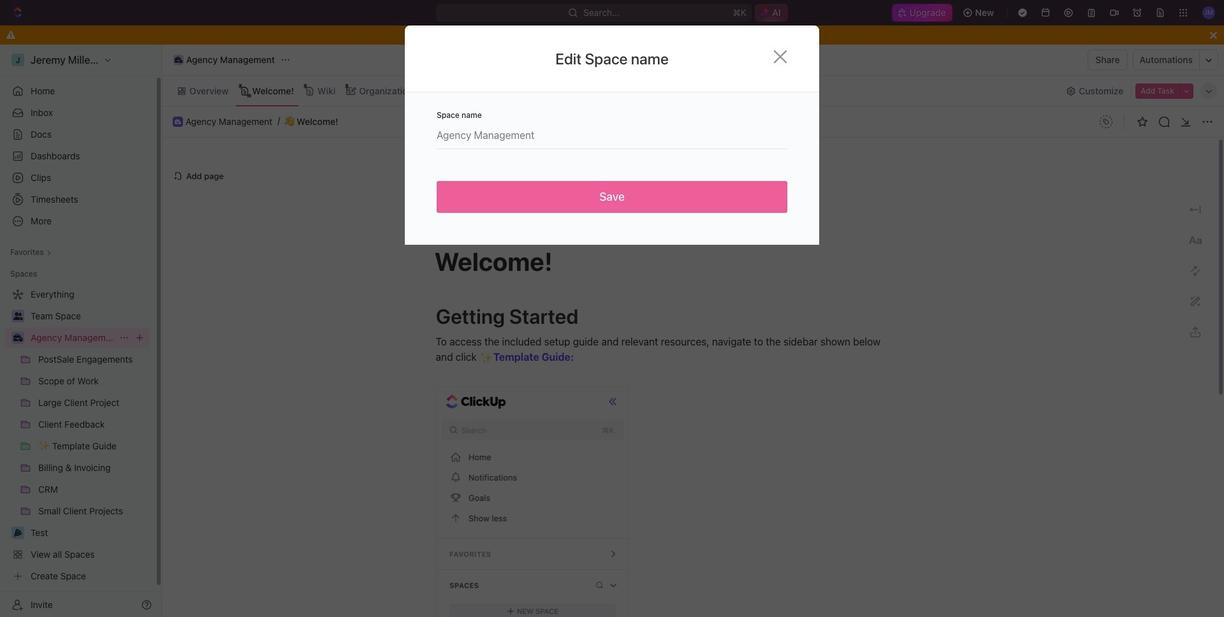 Task type: locate. For each thing, give the bounding box(es) containing it.
0 vertical spatial business time image
[[175, 57, 183, 63]]

tree
[[5, 284, 150, 587]]

sidebar navigation
[[0, 45, 163, 617]]

dialog
[[405, 26, 819, 245]]

2 vertical spatial business time image
[[13, 334, 23, 342]]

1 vertical spatial business time image
[[175, 119, 181, 124]]

Enter Space na﻿me text field
[[437, 119, 787, 149]]

business time image
[[175, 57, 183, 63], [175, 119, 181, 124], [13, 334, 23, 342]]



Task type: vqa. For each thing, say whether or not it's contained in the screenshot.
right business time image
yes



Task type: describe. For each thing, give the bounding box(es) containing it.
business time image inside tree
[[13, 334, 23, 342]]

tree inside sidebar "navigation"
[[5, 284, 150, 587]]



